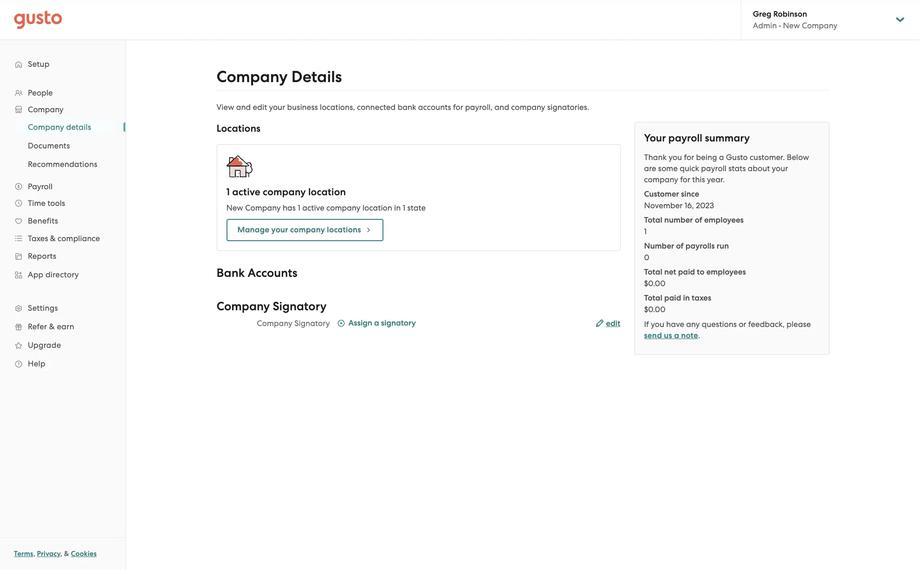 Task type: locate. For each thing, give the bounding box(es) containing it.
total for paid
[[644, 293, 662, 303]]

2 vertical spatial for
[[680, 175, 690, 184]]

active up manage your company locations link
[[302, 203, 324, 213]]

company down 'some' on the right top
[[644, 175, 678, 184]]

paid down the net
[[664, 293, 681, 303]]

1 $0.00 from the top
[[644, 279, 665, 288]]

0 vertical spatial your
[[269, 103, 285, 112]]

of
[[695, 215, 702, 225], [676, 241, 684, 251]]

1 horizontal spatial edit
[[606, 319, 620, 329]]

stats
[[728, 164, 746, 173]]

manage
[[237, 225, 269, 235]]

& right the taxes
[[50, 234, 56, 243]]

1 horizontal spatial active
[[302, 203, 324, 213]]

in
[[394, 203, 401, 213], [683, 293, 690, 303]]

a right the being
[[719, 153, 724, 162]]

documents
[[28, 141, 70, 150]]

total inside "total net paid to employees $0.00"
[[644, 267, 662, 277]]

1 vertical spatial edit
[[606, 319, 620, 329]]

connected
[[357, 103, 396, 112]]

1 , from the left
[[33, 550, 35, 558]]

company up locations
[[326, 203, 360, 213]]

and right payroll,
[[495, 103, 509, 112]]

1 horizontal spatial location
[[362, 203, 392, 213]]

0 vertical spatial in
[[394, 203, 401, 213]]

for
[[453, 103, 463, 112], [684, 153, 694, 162], [680, 175, 690, 184]]

0 vertical spatial payroll
[[668, 132, 702, 144]]

0 vertical spatial active
[[232, 186, 260, 198]]

refer
[[28, 322, 47, 331]]

thank you for being a gusto customer. below are some quick payroll stats about your company for this year.
[[644, 153, 809, 184]]

new up manage
[[226, 203, 243, 213]]

paid
[[678, 267, 695, 277], [664, 293, 681, 303]]

location left state
[[362, 203, 392, 213]]

1 vertical spatial $0.00
[[644, 305, 665, 314]]

bank
[[217, 266, 245, 280]]

if you have any questions or feedback, please send us a note .
[[644, 320, 811, 341]]

$0.00 inside "total net paid to employees $0.00"
[[644, 279, 665, 288]]

gusto navigation element
[[0, 40, 125, 388]]

0 vertical spatial $0.00
[[644, 279, 665, 288]]

payroll up the being
[[668, 132, 702, 144]]

edit up locations
[[253, 103, 267, 112]]

for up quick
[[684, 153, 694, 162]]

total
[[644, 215, 662, 225], [644, 267, 662, 277], [644, 293, 662, 303]]

0 vertical spatial total
[[644, 215, 662, 225]]

0 vertical spatial edit
[[253, 103, 267, 112]]

2 total from the top
[[644, 267, 662, 277]]

taxes & compliance button
[[9, 230, 116, 247]]

customer.
[[750, 153, 785, 162]]

terms
[[14, 550, 33, 558]]

in inside total paid in taxes $0.00
[[683, 293, 690, 303]]

1 horizontal spatial you
[[669, 153, 682, 162]]

of left payrolls
[[676, 241, 684, 251]]

0 horizontal spatial a
[[374, 318, 379, 328]]

1 vertical spatial employees
[[706, 267, 746, 277]]

0 vertical spatial paid
[[678, 267, 695, 277]]

payroll button
[[9, 178, 116, 195]]

a
[[719, 153, 724, 162], [374, 318, 379, 328], [674, 331, 679, 341]]

terms link
[[14, 550, 33, 558]]

send us a note link
[[644, 331, 698, 341]]

employees right the 'to'
[[706, 267, 746, 277]]

company details
[[28, 123, 91, 132]]

1 vertical spatial your
[[772, 164, 788, 173]]

total down 0
[[644, 267, 662, 277]]

0 vertical spatial employees
[[704, 215, 744, 225]]

your down has
[[271, 225, 288, 235]]

you right if
[[651, 320, 664, 329]]

total inside total paid in taxes $0.00
[[644, 293, 662, 303]]

people
[[28, 88, 53, 97]]

settings
[[28, 304, 58, 313]]

in left taxes
[[683, 293, 690, 303]]

, left privacy
[[33, 550, 35, 558]]

taxes
[[28, 234, 48, 243]]

1 vertical spatial a
[[374, 318, 379, 328]]

net
[[664, 267, 676, 277]]

your inside the thank you for being a gusto customer. below are some quick payroll stats about your company for this year.
[[772, 164, 788, 173]]

1 total from the top
[[644, 215, 662, 225]]

paid left the 'to'
[[678, 267, 695, 277]]

0 vertical spatial you
[[669, 153, 682, 162]]

0 vertical spatial of
[[695, 215, 702, 225]]

2 vertical spatial a
[[674, 331, 679, 341]]

2 vertical spatial total
[[644, 293, 662, 303]]

& inside dropdown button
[[50, 234, 56, 243]]

directory
[[45, 270, 79, 279]]

0 horizontal spatial new
[[226, 203, 243, 213]]

2 $0.00 from the top
[[644, 305, 665, 314]]

any
[[686, 320, 700, 329]]

& left earn
[[49, 322, 55, 331]]

1 vertical spatial signatory
[[294, 319, 330, 328]]

us
[[664, 331, 672, 341]]

upgrade link
[[9, 337, 116, 354]]

edit inside button
[[606, 319, 620, 329]]

cookies
[[71, 550, 97, 558]]

&
[[50, 234, 56, 243], [49, 322, 55, 331], [64, 550, 69, 558]]

this
[[692, 175, 705, 184]]

total inside total number of employees 1 number of payrolls run 0
[[644, 215, 662, 225]]

list containing people
[[0, 84, 125, 373]]

total number of employees 1 number of payrolls run 0
[[644, 215, 744, 262]]

since
[[681, 189, 699, 199]]

& left cookies button
[[64, 550, 69, 558]]

0 horizontal spatial of
[[676, 241, 684, 251]]

1 inside total number of employees 1 number of payrolls run 0
[[644, 227, 647, 236]]

total net paid to employees $0.00
[[644, 267, 746, 288]]

about
[[748, 164, 770, 173]]

for down quick
[[680, 175, 690, 184]]

edit left if
[[606, 319, 620, 329]]

help link
[[9, 356, 116, 372]]

total up if
[[644, 293, 662, 303]]

list
[[0, 84, 125, 373], [0, 118, 125, 174], [644, 189, 820, 315]]

signatory down accounts
[[273, 299, 327, 314]]

0 vertical spatial &
[[50, 234, 56, 243]]

2 horizontal spatial a
[[719, 153, 724, 162]]

active up manage
[[232, 186, 260, 198]]

3 total from the top
[[644, 293, 662, 303]]

1 vertical spatial payroll
[[701, 164, 726, 173]]

a right 'us'
[[674, 331, 679, 341]]

your inside manage your company locations link
[[271, 225, 288, 235]]

company inside the company details "link"
[[28, 123, 64, 132]]

1 horizontal spatial in
[[683, 293, 690, 303]]

1 vertical spatial new
[[226, 203, 243, 213]]

app directory link
[[9, 266, 116, 283]]

and right view
[[236, 103, 251, 112]]

total for number
[[644, 215, 662, 225]]

,
[[33, 550, 35, 558], [60, 550, 62, 558]]

total down the november
[[644, 215, 662, 225]]

in left state
[[394, 203, 401, 213]]

0 horizontal spatial you
[[651, 320, 664, 329]]

1 horizontal spatial a
[[674, 331, 679, 341]]

company
[[802, 21, 837, 30], [217, 67, 288, 86], [28, 105, 63, 114], [28, 123, 64, 132], [245, 203, 281, 213], [217, 299, 270, 314], [257, 319, 292, 328]]

& for compliance
[[50, 234, 56, 243]]

1 vertical spatial you
[[651, 320, 664, 329]]

company up has
[[263, 186, 306, 198]]

locations,
[[320, 103, 355, 112]]

accounts
[[248, 266, 297, 280]]

please
[[787, 320, 811, 329]]

view and edit your business locations, connected bank accounts for payroll, and company signatories.
[[217, 103, 589, 112]]

2 vertical spatial &
[[64, 550, 69, 558]]

0 horizontal spatial location
[[308, 186, 346, 198]]

company details link
[[17, 119, 116, 136]]

2 , from the left
[[60, 550, 62, 558]]

documents link
[[17, 137, 116, 154]]

summary
[[705, 132, 750, 144]]

employees inside total number of employees 1 number of payrolls run 0
[[704, 215, 744, 225]]

your
[[269, 103, 285, 112], [772, 164, 788, 173], [271, 225, 288, 235]]

16,
[[685, 201, 694, 210]]

0 vertical spatial location
[[308, 186, 346, 198]]

reports
[[28, 252, 56, 261]]

1 vertical spatial paid
[[664, 293, 681, 303]]

payroll
[[668, 132, 702, 144], [701, 164, 726, 173]]

greg robinson admin • new company
[[753, 9, 837, 30]]

1 vertical spatial total
[[644, 267, 662, 277]]

1 horizontal spatial new
[[783, 21, 800, 30]]

for left payroll,
[[453, 103, 463, 112]]

1 vertical spatial &
[[49, 322, 55, 331]]

benefits link
[[9, 213, 116, 229]]

accounts
[[418, 103, 451, 112]]

of down 2023
[[695, 215, 702, 225]]

you inside the thank you for being a gusto customer. below are some quick payroll stats about your company for this year.
[[669, 153, 682, 162]]

1 vertical spatial for
[[684, 153, 694, 162]]

new down 'robinson'
[[783, 21, 800, 30]]

1 vertical spatial of
[[676, 241, 684, 251]]

number
[[664, 215, 693, 225]]

0 vertical spatial new
[[783, 21, 800, 30]]

if
[[644, 320, 649, 329]]

$0.00 up if
[[644, 305, 665, 314]]

payroll,
[[465, 103, 493, 112]]

employees down 2023
[[704, 215, 744, 225]]

your down "customer."
[[772, 164, 788, 173]]

quick
[[680, 164, 699, 173]]

location up new company has 1 active company location in 1 state
[[308, 186, 346, 198]]

your left business
[[269, 103, 285, 112]]

0 vertical spatial a
[[719, 153, 724, 162]]

app directory
[[28, 270, 79, 279]]

refer & earn
[[28, 322, 74, 331]]

, left cookies button
[[60, 550, 62, 558]]

you up 'some' on the right top
[[669, 153, 682, 162]]

1 horizontal spatial and
[[495, 103, 509, 112]]

payroll up "year."
[[701, 164, 726, 173]]

2 vertical spatial your
[[271, 225, 288, 235]]

$0.00 down the net
[[644, 279, 665, 288]]

or
[[739, 320, 746, 329]]

a right assign
[[374, 318, 379, 328]]

customer
[[644, 189, 679, 199]]

signatory left module__icon___go7vc at left
[[294, 319, 330, 328]]

0 horizontal spatial and
[[236, 103, 251, 112]]

recommendations link
[[17, 156, 116, 173]]

1 vertical spatial in
[[683, 293, 690, 303]]

1 horizontal spatial ,
[[60, 550, 62, 558]]

0 horizontal spatial ,
[[33, 550, 35, 558]]

and
[[236, 103, 251, 112], [495, 103, 509, 112]]

you inside 'if you have any questions or feedback, please send us a note .'
[[651, 320, 664, 329]]

company inside the thank you for being a gusto customer. below are some quick payroll stats about your company for this year.
[[644, 175, 678, 184]]

a inside the thank you for being a gusto customer. below are some quick payroll stats about your company for this year.
[[719, 153, 724, 162]]



Task type: vqa. For each thing, say whether or not it's contained in the screenshot.
Back To Timeline button
no



Task type: describe. For each thing, give the bounding box(es) containing it.
to
[[697, 267, 704, 277]]

bank
[[398, 103, 416, 112]]

1 active company location
[[226, 186, 346, 198]]

state
[[407, 203, 426, 213]]

company down has
[[290, 225, 325, 235]]

privacy link
[[37, 550, 60, 558]]

reports link
[[9, 248, 116, 265]]

payroll
[[28, 182, 53, 191]]

home image
[[14, 10, 62, 29]]

1 horizontal spatial of
[[695, 215, 702, 225]]

2 and from the left
[[495, 103, 509, 112]]

1 vertical spatial location
[[362, 203, 392, 213]]

bank accounts
[[217, 266, 297, 280]]

cookies button
[[71, 549, 97, 560]]

greg
[[753, 9, 771, 19]]

below
[[787, 153, 809, 162]]

a inside 'if you have any questions or feedback, please send us a note .'
[[674, 331, 679, 341]]

have
[[666, 320, 684, 329]]

robinson
[[773, 9, 807, 19]]

your payroll summary
[[644, 132, 750, 144]]

you for us
[[651, 320, 664, 329]]

employees inside "total net paid to employees $0.00"
[[706, 267, 746, 277]]

0 horizontal spatial active
[[232, 186, 260, 198]]

1 vertical spatial active
[[302, 203, 324, 213]]

run
[[717, 241, 729, 251]]

some
[[658, 164, 678, 173]]

manage your company locations
[[237, 225, 361, 235]]

company inside greg robinson admin • new company
[[802, 21, 837, 30]]

earn
[[57, 322, 74, 331]]

new company has 1 active company location in 1 state
[[226, 203, 426, 213]]

has
[[283, 203, 296, 213]]

& for earn
[[49, 322, 55, 331]]

$0.00 inside total paid in taxes $0.00
[[644, 305, 665, 314]]

upgrade
[[28, 341, 61, 350]]

1 vertical spatial company signatory
[[257, 319, 330, 328]]

2023
[[696, 201, 714, 210]]

total paid in taxes $0.00
[[644, 293, 711, 314]]

refer & earn link
[[9, 318, 116, 335]]

manage your company locations link
[[226, 219, 383, 241]]

assign a signatory
[[348, 318, 416, 328]]

edit button
[[596, 318, 620, 330]]

list containing customer since
[[644, 189, 820, 315]]

locations
[[327, 225, 361, 235]]

a inside assign a signatory button
[[374, 318, 379, 328]]

details
[[66, 123, 91, 132]]

signatory
[[381, 318, 416, 328]]

questions
[[702, 320, 737, 329]]

list containing company details
[[0, 118, 125, 174]]

paid inside total paid in taxes $0.00
[[664, 293, 681, 303]]

being
[[696, 153, 717, 162]]

details
[[291, 67, 342, 86]]

number
[[644, 241, 674, 251]]

0 vertical spatial company signatory
[[217, 299, 327, 314]]

recommendations
[[28, 160, 97, 169]]

assign
[[348, 318, 372, 328]]

note
[[681, 331, 698, 341]]

november
[[644, 201, 683, 210]]

paid inside "total net paid to employees $0.00"
[[678, 267, 695, 277]]

1 and from the left
[[236, 103, 251, 112]]

0 vertical spatial for
[[453, 103, 463, 112]]

company button
[[9, 101, 116, 118]]

taxes
[[692, 293, 711, 303]]

help
[[28, 359, 45, 369]]

time tools button
[[9, 195, 116, 212]]

•
[[779, 21, 781, 30]]

benefits
[[28, 216, 58, 226]]

terms , privacy , & cookies
[[14, 550, 97, 558]]

signatories.
[[547, 103, 589, 112]]

new inside greg robinson admin • new company
[[783, 21, 800, 30]]

business
[[287, 103, 318, 112]]

locations
[[217, 123, 261, 135]]

are
[[644, 164, 656, 173]]

0 vertical spatial signatory
[[273, 299, 327, 314]]

send
[[644, 331, 662, 341]]

people button
[[9, 84, 116, 101]]

setup link
[[9, 56, 116, 72]]

your
[[644, 132, 666, 144]]

year.
[[707, 175, 725, 184]]

feedback,
[[748, 320, 785, 329]]

time
[[28, 199, 46, 208]]

gusto
[[726, 153, 748, 162]]

privacy
[[37, 550, 60, 558]]

compliance
[[58, 234, 100, 243]]

0
[[644, 253, 649, 262]]

app
[[28, 270, 43, 279]]

taxes & compliance
[[28, 234, 100, 243]]

you for some
[[669, 153, 682, 162]]

view
[[217, 103, 234, 112]]

assign a signatory button
[[337, 318, 416, 331]]

settings link
[[9, 300, 116, 317]]

payroll inside the thank you for being a gusto customer. below are some quick payroll stats about your company for this year.
[[701, 164, 726, 173]]

tools
[[47, 199, 65, 208]]

company inside company dropdown button
[[28, 105, 63, 114]]

total for net
[[644, 267, 662, 277]]

admin
[[753, 21, 777, 30]]

0 horizontal spatial edit
[[253, 103, 267, 112]]

0 horizontal spatial in
[[394, 203, 401, 213]]

company left "signatories."
[[511, 103, 545, 112]]

module__icon___go7vc image
[[337, 320, 345, 327]]

customer since november 16, 2023
[[644, 189, 714, 210]]



